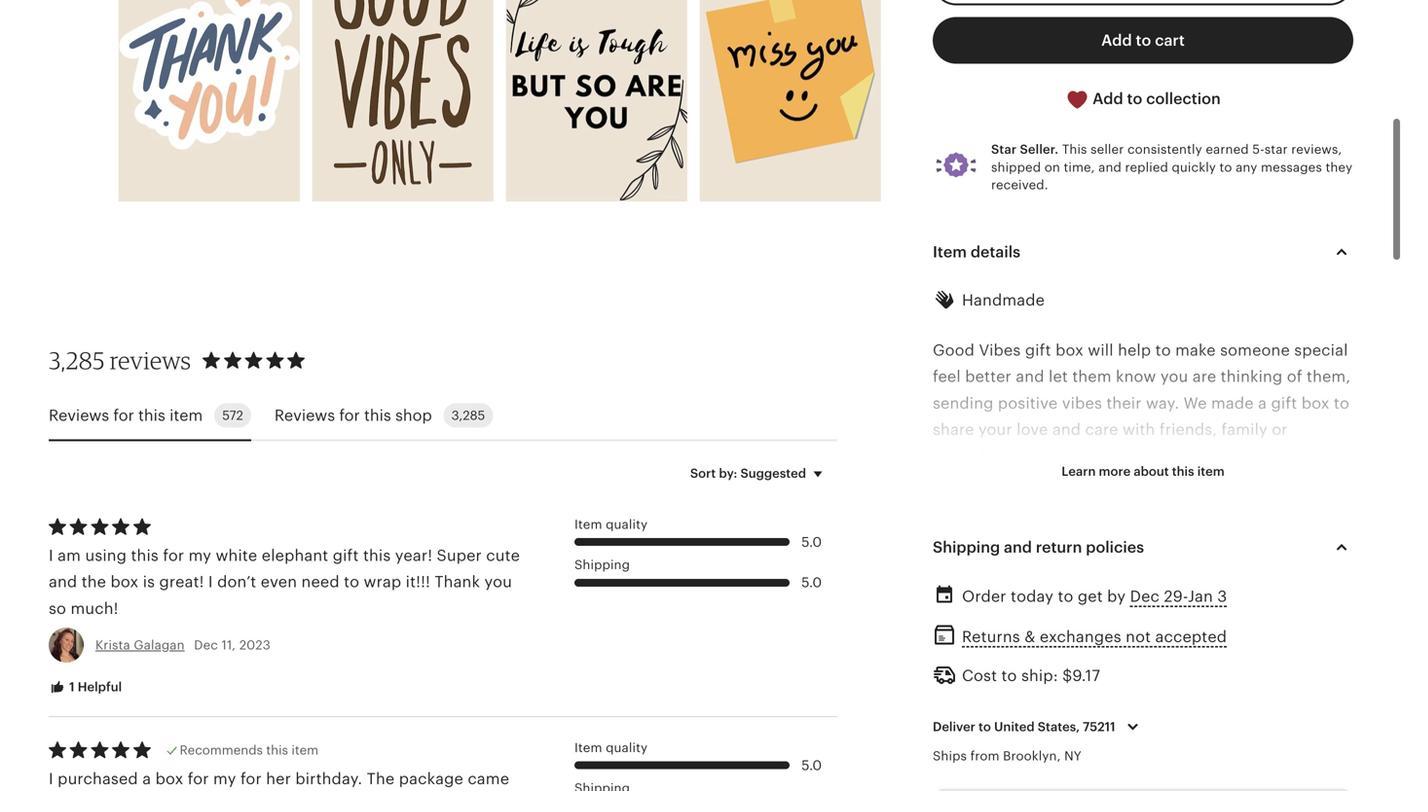Task type: describe. For each thing, give the bounding box(es) containing it.
any inside this seller consistently earned 5-star reviews, shipped on time, and replied quickly to any messages they received.
[[1236, 160, 1257, 175]]

by:
[[719, 466, 737, 481]]

reviews for this item
[[49, 407, 203, 424]]

this for seller
[[1062, 142, 1087, 157]]

gift up the can
[[1009, 712, 1035, 730]]

socks
[[1005, 580, 1048, 597]]

572
[[222, 409, 243, 423]]

this inside dropdown button
[[1172, 464, 1194, 479]]

a up beautiful
[[1069, 527, 1078, 545]]

wrap
[[364, 574, 401, 591]]

by up soy
[[1107, 588, 1126, 606]]

cart
[[1155, 31, 1185, 49]]

them,
[[1307, 368, 1351, 386]]

more
[[1099, 464, 1131, 479]]

(scent
[[1208, 527, 1255, 545]]

for inside the i am using this for my white elephant gift this year! super cute and the box is great! i don't even need to wrap it!!! thank you so much!
[[163, 547, 184, 565]]

family
[[1222, 421, 1268, 439]]

a
[[933, 712, 944, 730]]

ships from brooklyn, ny
[[933, 749, 1082, 764]]

replied
[[1125, 160, 1168, 175]]

be
[[1040, 739, 1059, 756]]

without
[[933, 659, 991, 677]]

is inside this box includes a handmade soap (scent of your choice) , a beautiful pine forest wax sachet , 1 pair of cozy knit socks (wool/cotton and the color varies), a holidays scented 100% soy wax candle with matches ( international and priority shipping orders will go out without the matches) and a natural vanilla lip balm. the box dimensions are 7 by 6 by 2 inches. a custom gift card is included or any gift message you'd like can be added.
[[1078, 712, 1090, 730]]

to inside the i am using this for my white elephant gift this year! super cute and the box is great! i don't even need to wrap it!!! thank you so much!
[[344, 574, 359, 591]]

soy
[[1111, 606, 1137, 624]]

gift up let
[[1025, 342, 1051, 359]]

sachet
[[1210, 553, 1260, 571]]

shipping for shipping and return policies
[[933, 539, 1000, 557]]

quickly
[[1172, 160, 1216, 175]]

out
[[1304, 633, 1329, 650]]

brooklyn,
[[1003, 749, 1061, 764]]

any inside this box includes a handmade soap (scent of your choice) , a beautiful pine forest wax sachet , 1 pair of cozy knit socks (wool/cotton and the color varies), a holidays scented 100% soy wax candle with matches ( international and priority shipping orders will go out without the matches) and a natural vanilla lip balm. the box dimensions are 7 by 6 by 2 inches. a custom gift card is included or any gift message you'd like can be added.
[[1185, 712, 1212, 730]]

3,285 reviews
[[49, 346, 191, 375]]

collection
[[1146, 90, 1221, 107]]

3,285 for 3,285
[[451, 409, 485, 423]]

pine
[[1088, 553, 1120, 571]]

of inside good vibes gift box will help to make someone special feel better and let them know you are thinking of them, sending positive vibes their way. we made a gift box to share your love and care with friends, family or coworkers!
[[1287, 368, 1302, 386]]

shop
[[395, 407, 432, 424]]

100%
[[1066, 606, 1107, 624]]

this left shop
[[364, 407, 391, 424]]

2 5.0 from the top
[[801, 575, 822, 591]]

positive
[[998, 395, 1058, 412]]

them
[[1072, 368, 1112, 386]]

elephant
[[262, 547, 328, 565]]

inches.
[[1171, 686, 1225, 703]]

custom
[[948, 712, 1005, 730]]

krista galagan link
[[95, 638, 185, 653]]

you'd
[[933, 739, 974, 756]]

this for box
[[933, 527, 964, 545]]

is inside the i am using this for my white elephant gift this year! super cute and the box is great! i don't even need to wrap it!!! thank you so much!
[[143, 574, 155, 591]]

don't
[[217, 574, 256, 591]]

time,
[[1064, 160, 1095, 175]]

2 , from the left
[[1265, 553, 1270, 571]]

box down "them,"
[[1302, 395, 1330, 412]]

or inside this box includes a handmade soap (scent of your choice) , a beautiful pine forest wax sachet , 1 pair of cozy knit socks (wool/cotton and the color varies), a holidays scented 100% soy wax candle with matches ( international and priority shipping orders will go out without the matches) and a natural vanilla lip balm. the box dimensions are 7 by 6 by 2 inches. a custom gift card is included or any gift message you'd like can be added.
[[1165, 712, 1181, 730]]

international
[[933, 633, 1029, 650]]

choice)
[[933, 553, 989, 571]]

recommends this item
[[180, 744, 319, 758]]

sort
[[690, 466, 716, 481]]

(
[[1337, 606, 1342, 624]]

super
[[437, 547, 482, 565]]

or inside good vibes gift box will help to make someone special feel better and let them know you are thinking of them, sending positive vibes their way. we made a gift box to share your love and care with friends, family or coworkers!
[[1272, 421, 1288, 439]]

box up choice)
[[968, 527, 996, 545]]

color
[[1216, 580, 1255, 597]]

helpful
[[78, 680, 122, 695]]

box up let
[[1056, 342, 1084, 359]]

are inside good vibes gift box will help to make someone special feel better and let them know you are thinking of them, sending positive vibes their way. we made a gift box to share your love and care with friends, family or coworkers!
[[1193, 368, 1216, 386]]

3,285 for 3,285 reviews
[[49, 346, 105, 375]]

i for using
[[49, 547, 53, 565]]

star
[[1265, 142, 1288, 157]]

reviews for this shop
[[274, 407, 432, 424]]

from
[[970, 749, 1000, 764]]

matches
[[1268, 606, 1333, 624]]

i am using this for my white elephant gift this year! super cute and the box is great! i don't even need to wrap it!!! thank you so much!
[[49, 547, 520, 618]]

0 horizontal spatial dec
[[194, 638, 218, 653]]

1 , from the left
[[994, 553, 998, 571]]

jan
[[1188, 588, 1213, 606]]

this seller consistently earned 5-star reviews, shipped on time, and replied quickly to any messages they received.
[[991, 142, 1353, 192]]

to inside this seller consistently earned 5-star reviews, shipped on time, and replied quickly to any messages they received.
[[1220, 160, 1232, 175]]

reviews for reviews for this item
[[49, 407, 109, 424]]

year!
[[395, 547, 432, 565]]

package
[[399, 771, 463, 788]]

on
[[1044, 160, 1060, 175]]

by left 2
[[1135, 686, 1153, 703]]

0 vertical spatial wax
[[1176, 553, 1206, 571]]

gift down 'thinking' on the top of page
[[1271, 395, 1297, 412]]

a up socks
[[1003, 553, 1011, 571]]

2 vertical spatial item
[[574, 741, 602, 756]]

pair
[[1285, 553, 1314, 571]]

7
[[1085, 686, 1093, 703]]

add for add to collection
[[1093, 90, 1123, 107]]

order
[[962, 588, 1006, 606]]

reviews
[[110, 346, 191, 375]]

shipped
[[991, 160, 1041, 175]]

cozy
[[933, 580, 968, 597]]

learn
[[1062, 464, 1096, 479]]

not
[[1126, 628, 1151, 646]]

shipping and return policies
[[933, 539, 1144, 557]]

their
[[1107, 395, 1142, 412]]

returns & exchanges not accepted button
[[962, 623, 1227, 651]]

6
[[1120, 686, 1130, 703]]

2023
[[239, 638, 271, 653]]

friends,
[[1160, 421, 1217, 439]]

and down forest
[[1154, 580, 1182, 597]]

learn more about this item
[[1062, 464, 1225, 479]]

1 inside this box includes a handmade soap (scent of your choice) , a beautiful pine forest wax sachet , 1 pair of cozy knit socks (wool/cotton and the color varies), a holidays scented 100% soy wax candle with matches ( international and priority shipping orders will go out without the matches) and a natural vanilla lip balm. the box dimensions are 7 by 6 by 2 inches. a custom gift card is included or any gift message you'd like can be added.
[[1274, 553, 1280, 571]]

i for a
[[49, 771, 53, 788]]

holidays
[[933, 606, 996, 624]]

for down the 3,285 reviews
[[113, 407, 134, 424]]

great!
[[159, 574, 204, 591]]

sending
[[933, 395, 994, 412]]

coworkers!
[[933, 448, 1016, 465]]

cost to ship: $ 9.17
[[962, 667, 1100, 685]]

2 horizontal spatial the
[[1187, 580, 1211, 597]]

her
[[266, 771, 291, 788]]

ny
[[1064, 749, 1082, 764]]

1 5.0 from the top
[[801, 534, 822, 550]]

even
[[261, 574, 297, 591]]

knit
[[972, 580, 1001, 597]]

and up "6"
[[1099, 659, 1127, 677]]

0 horizontal spatial of
[[1259, 527, 1274, 545]]

they
[[1326, 160, 1353, 175]]

suggested
[[740, 466, 806, 481]]

ships
[[933, 749, 967, 764]]

cute
[[486, 547, 520, 565]]

and inside this seller consistently earned 5-star reviews, shipped on time, and replied quickly to any messages they received.
[[1099, 160, 1122, 175]]

birthday.
[[295, 771, 362, 788]]

with inside this box includes a handmade soap (scent of your choice) , a beautiful pine forest wax sachet , 1 pair of cozy knit socks (wool/cotton and the color varies), a holidays scented 100% soy wax candle with matches ( international and priority shipping orders will go out without the matches) and a natural vanilla lip balm. the box dimensions are 7 by 6 by 2 inches. a custom gift card is included or any gift message you'd like can be added.
[[1231, 606, 1263, 624]]

and inside dropdown button
[[1004, 539, 1032, 557]]

item details button
[[915, 229, 1371, 276]]



Task type: vqa. For each thing, say whether or not it's contained in the screenshot.
Sort by: Suggested POPUP BUTTON
yes



Task type: locate. For each thing, give the bounding box(es) containing it.
0 horizontal spatial is
[[143, 574, 155, 591]]

&
[[1025, 628, 1036, 646]]

1 vertical spatial shipping
[[574, 558, 630, 573]]

good vibes gift box will help to make someone special feel better and let them know you are thinking of them, sending positive vibes their way. we made a gift box to share your love and care with friends, family or coworkers!
[[933, 342, 1351, 465]]

thinking
[[1221, 368, 1283, 386]]

1 horizontal spatial you
[[1161, 368, 1188, 386]]

my for for
[[213, 771, 236, 788]]

1 horizontal spatial the
[[1325, 659, 1353, 677]]

1 horizontal spatial item
[[292, 744, 319, 758]]

consistently
[[1127, 142, 1202, 157]]

item left 572
[[169, 407, 203, 424]]

this up the wrap
[[363, 547, 391, 565]]

and down 'seller'
[[1099, 160, 1122, 175]]

0 vertical spatial 3,285
[[49, 346, 105, 375]]

, right sachet
[[1265, 553, 1270, 571]]

to left cart
[[1136, 31, 1151, 49]]

the left package
[[367, 771, 395, 788]]

order today to get by dec 29-jan 3
[[962, 588, 1227, 606]]

1 quality from the top
[[606, 518, 648, 532]]

2
[[1158, 686, 1166, 703]]

a inside 'i purchased a box for my for her birthday. the package came'
[[142, 771, 151, 788]]

0 vertical spatial is
[[143, 574, 155, 591]]

the inside the i am using this for my white elephant gift this year! super cute and the box is great! i don't even need to wrap it!!! thank you so much!
[[81, 574, 106, 591]]

my for white
[[189, 547, 211, 565]]

natural
[[1145, 659, 1198, 677]]

reviews,
[[1291, 142, 1342, 157]]

to inside button
[[1136, 31, 1151, 49]]

are inside this box includes a handmade soap (scent of your choice) , a beautiful pine forest wax sachet , 1 pair of cozy knit socks (wool/cotton and the color varies), a holidays scented 100% soy wax candle with matches ( international and priority shipping orders will go out without the matches) and a natural vanilla lip balm. the box dimensions are 7 by 6 by 2 inches. a custom gift card is included or any gift message you'd like can be added.
[[1057, 686, 1081, 703]]

this box includes a handmade soap (scent of your choice) , a beautiful pine forest wax sachet , 1 pair of cozy knit socks (wool/cotton and the color varies), a holidays scented 100% soy wax candle with matches ( international and priority shipping orders will go out without the matches) and a natural vanilla lip balm. the box dimensions are 7 by 6 by 2 inches. a custom gift card is included or any gift message you'd like can be added.
[[933, 527, 1353, 756]]

by right 7
[[1098, 686, 1116, 703]]

dimensions
[[965, 686, 1052, 703]]

the inside 'i purchased a box for my for her birthday. the package came'
[[367, 771, 395, 788]]

1 item quality from the top
[[574, 518, 648, 532]]

my inside the i am using this for my white elephant gift this year! super cute and the box is great! i don't even need to wrap it!!! thank you so much!
[[189, 547, 211, 565]]

0 vertical spatial are
[[1193, 368, 1216, 386]]

add inside button
[[1101, 31, 1132, 49]]

1 horizontal spatial any
[[1236, 160, 1257, 175]]

1 horizontal spatial shipping
[[933, 539, 1000, 557]]

this right using
[[131, 547, 159, 565]]

to up "dimensions"
[[1001, 667, 1017, 685]]

0 horizontal spatial are
[[1057, 686, 1081, 703]]

0 vertical spatial you
[[1161, 368, 1188, 386]]

of right pair
[[1318, 553, 1334, 571]]

my up great!
[[189, 547, 211, 565]]

feel
[[933, 368, 961, 386]]

seller
[[1091, 142, 1124, 157]]

0 vertical spatial the
[[1325, 659, 1353, 677]]

a down not
[[1131, 659, 1140, 677]]

a up matches
[[1318, 580, 1327, 597]]

1 horizontal spatial ,
[[1265, 553, 1270, 571]]

1 vertical spatial of
[[1259, 527, 1274, 545]]

1 vertical spatial this
[[933, 527, 964, 545]]

this inside this seller consistently earned 5-star reviews, shipped on time, and replied quickly to any messages they received.
[[1062, 142, 1087, 157]]

soap
[[1167, 527, 1203, 545]]

0 horizontal spatial ,
[[994, 553, 998, 571]]

shipping inside shipping and return policies dropdown button
[[933, 539, 1000, 557]]

includes
[[1000, 527, 1065, 545]]

the left 3 at the bottom right of the page
[[1187, 580, 1211, 597]]

0 vertical spatial item quality
[[574, 518, 648, 532]]

1 vertical spatial 1
[[69, 680, 75, 695]]

like
[[978, 739, 1004, 756]]

my inside 'i purchased a box for my for her birthday. the package came'
[[213, 771, 236, 788]]

better
[[965, 368, 1012, 386]]

1 horizontal spatial my
[[213, 771, 236, 788]]

a inside good vibes gift box will help to make someone special feel better and let them know you are thinking of them, sending positive vibes their way. we made a gift box to share your love and care with friends, family or coworkers!
[[1258, 395, 1267, 412]]

to right help in the top right of the page
[[1155, 342, 1171, 359]]

shipping
[[1126, 633, 1192, 650]]

0 vertical spatial will
[[1088, 342, 1114, 359]]

1 vertical spatial any
[[1185, 712, 1212, 730]]

orders
[[1196, 633, 1245, 650]]

1 vertical spatial wax
[[1141, 606, 1171, 624]]

your up coworkers!
[[978, 421, 1012, 439]]

to inside "button"
[[1127, 90, 1143, 107]]

1 horizontal spatial will
[[1250, 633, 1275, 650]]

we
[[1184, 395, 1207, 412]]

1 horizontal spatial of
[[1287, 368, 1302, 386]]

wax down soap
[[1176, 553, 1206, 571]]

item inside dropdown button
[[1197, 464, 1225, 479]]

or right family
[[1272, 421, 1288, 439]]

need
[[301, 574, 340, 591]]

to down "them,"
[[1334, 395, 1350, 412]]

to up 'like'
[[979, 720, 991, 735]]

the down 'out'
[[1325, 659, 1353, 677]]

add inside "button"
[[1093, 90, 1123, 107]]

item down friends,
[[1197, 464, 1225, 479]]

exchanges
[[1040, 628, 1121, 646]]

3,285 left 'reviews'
[[49, 346, 105, 375]]

is down 7
[[1078, 712, 1090, 730]]

candle
[[1175, 606, 1226, 624]]

to down earned
[[1220, 160, 1232, 175]]

shipping
[[933, 539, 1000, 557], [574, 558, 630, 573]]

you down cute
[[484, 574, 512, 591]]

return
[[1036, 539, 1082, 557]]

deliver to united states, 75211 button
[[918, 707, 1159, 748]]

1 vertical spatial quality
[[606, 741, 648, 756]]

0 vertical spatial add
[[1101, 31, 1132, 49]]

get
[[1078, 588, 1103, 606]]

to left the wrap
[[344, 574, 359, 591]]

matches)
[[1024, 659, 1094, 677]]

1 horizontal spatial this
[[1062, 142, 1087, 157]]

1 vertical spatial 3,285
[[451, 409, 485, 423]]

policies
[[1086, 539, 1144, 557]]

0 horizontal spatial with
[[1123, 421, 1155, 439]]

1 vertical spatial item
[[574, 518, 602, 532]]

are down $
[[1057, 686, 1081, 703]]

add left cart
[[1101, 31, 1132, 49]]

0 vertical spatial item
[[933, 244, 967, 261]]

0 horizontal spatial 3,285
[[49, 346, 105, 375]]

0 vertical spatial with
[[1123, 421, 1155, 439]]

0 horizontal spatial will
[[1088, 342, 1114, 359]]

gift up need
[[333, 547, 359, 565]]

i left am
[[49, 547, 53, 565]]

1 left helpful
[[69, 680, 75, 695]]

0 vertical spatial of
[[1287, 368, 1302, 386]]

0 vertical spatial shipping
[[933, 539, 1000, 557]]

1 horizontal spatial the
[[995, 659, 1020, 677]]

add to collection
[[1089, 90, 1221, 107]]

messages
[[1261, 160, 1322, 175]]

the
[[81, 574, 106, 591], [1187, 580, 1211, 597], [995, 659, 1020, 677]]

included
[[1094, 712, 1161, 730]]

0 vertical spatial 1
[[1274, 553, 1280, 571]]

2 quality from the top
[[606, 741, 648, 756]]

box inside 'i purchased a box for my for her birthday. the package came'
[[155, 771, 183, 788]]

and up so
[[49, 574, 77, 591]]

1 vertical spatial with
[[1231, 606, 1263, 624]]

reviews for reviews for this shop
[[274, 407, 335, 424]]

recommends
[[180, 744, 263, 758]]

0 vertical spatial or
[[1272, 421, 1288, 439]]

of left "them,"
[[1287, 368, 1302, 386]]

for down recommends in the bottom left of the page
[[188, 771, 209, 788]]

the up much!
[[81, 574, 106, 591]]

you inside the i am using this for my white elephant gift this year! super cute and the box is great! i don't even need to wrap it!!! thank you so much!
[[484, 574, 512, 591]]

item inside dropdown button
[[933, 244, 967, 261]]

1 vertical spatial my
[[213, 771, 236, 788]]

i purchased a box for my for her birthday. the package came
[[49, 771, 509, 792]]

and
[[1099, 160, 1122, 175], [1016, 368, 1044, 386], [1052, 421, 1081, 439], [1004, 539, 1032, 557], [49, 574, 77, 591], [1154, 580, 1182, 597], [1033, 633, 1062, 650], [1099, 659, 1127, 677]]

1 horizontal spatial reviews
[[274, 407, 335, 424]]

2 horizontal spatial of
[[1318, 553, 1334, 571]]

gift inside the i am using this for my white elephant gift this year! super cute and the box is great! i don't even need to wrap it!!! thank you so much!
[[333, 547, 359, 565]]

by
[[1107, 588, 1126, 606], [1098, 686, 1116, 703], [1135, 686, 1153, 703]]

1 vertical spatial item
[[1197, 464, 1225, 479]]

this inside this box includes a handmade soap (scent of your choice) , a beautiful pine forest wax sachet , 1 pair of cozy knit socks (wool/cotton and the color varies), a holidays scented 100% soy wax candle with matches ( international and priority shipping orders will go out without the matches) and a natural vanilla lip balm. the box dimensions are 7 by 6 by 2 inches. a custom gift card is included or any gift message you'd like can be added.
[[933, 527, 964, 545]]

for up great!
[[163, 547, 184, 565]]

0 vertical spatial quality
[[606, 518, 648, 532]]

returns & exchanges not accepted
[[962, 628, 1227, 646]]

0 vertical spatial dec
[[1130, 588, 1160, 606]]

1 inside button
[[69, 680, 75, 695]]

with inside good vibes gift box will help to make someone special feel better and let them know you are thinking of them, sending positive vibes their way. we made a gift box to share your love and care with friends, family or coworkers!
[[1123, 421, 1155, 439]]

will inside this box includes a handmade soap (scent of your choice) , a beautiful pine forest wax sachet , 1 pair of cozy knit socks (wool/cotton and the color varies), a holidays scented 100% soy wax candle with matches ( international and priority shipping orders will go out without the matches) and a natural vanilla lip balm. the box dimensions are 7 by 6 by 2 inches. a custom gift card is included or any gift message you'd like can be added.
[[1250, 633, 1275, 650]]

0 horizontal spatial your
[[978, 421, 1012, 439]]

a
[[1258, 395, 1267, 412], [1069, 527, 1078, 545], [1003, 553, 1011, 571], [1318, 580, 1327, 597], [1131, 659, 1140, 677], [142, 771, 151, 788]]

, up knit
[[994, 553, 998, 571]]

0 horizontal spatial shipping
[[574, 558, 630, 573]]

to left get
[[1058, 588, 1074, 606]]

box down using
[[111, 574, 139, 591]]

and up matches)
[[1033, 633, 1062, 650]]

shipping for shipping
[[574, 558, 630, 573]]

0 horizontal spatial the
[[81, 574, 106, 591]]

1 helpful button
[[34, 670, 137, 706]]

for left shop
[[339, 407, 360, 424]]

1 vertical spatial item quality
[[574, 741, 648, 756]]

krista galagan dec 11, 2023
[[95, 638, 271, 653]]

1 vertical spatial 5.0
[[801, 575, 822, 591]]

your up pair
[[1279, 527, 1313, 545]]

0 horizontal spatial this
[[933, 527, 964, 545]]

or down 2
[[1165, 712, 1181, 730]]

box
[[1056, 342, 1084, 359], [1302, 395, 1330, 412], [968, 527, 996, 545], [111, 574, 139, 591], [933, 686, 961, 703], [155, 771, 183, 788]]

it!!!
[[406, 574, 430, 591]]

any down 5-
[[1236, 160, 1257, 175]]

is left great!
[[143, 574, 155, 591]]

for left her
[[240, 771, 262, 788]]

reviews right 572
[[274, 407, 335, 424]]

0 horizontal spatial the
[[367, 771, 395, 788]]

wax up 'shipping' on the right
[[1141, 606, 1171, 624]]

i left don't
[[208, 574, 213, 591]]

add to collection button
[[933, 75, 1353, 123]]

quality
[[606, 518, 648, 532], [606, 741, 648, 756]]

0 horizontal spatial reviews
[[49, 407, 109, 424]]

for
[[113, 407, 134, 424], [339, 407, 360, 424], [163, 547, 184, 565], [188, 771, 209, 788], [240, 771, 262, 788]]

add up 'seller'
[[1093, 90, 1123, 107]]

1 horizontal spatial or
[[1272, 421, 1288, 439]]

someone
[[1220, 342, 1290, 359]]

are down make
[[1193, 368, 1216, 386]]

1 left pair
[[1274, 553, 1280, 571]]

earned
[[1206, 142, 1249, 157]]

1 horizontal spatial are
[[1193, 368, 1216, 386]]

29-
[[1164, 588, 1188, 606]]

of right "(scent" at the bottom
[[1259, 527, 1274, 545]]

sort by: suggested button
[[676, 453, 844, 494]]

and up positive
[[1016, 368, 1044, 386]]

so
[[49, 600, 66, 618]]

1 horizontal spatial your
[[1279, 527, 1313, 545]]

item
[[933, 244, 967, 261], [574, 518, 602, 532], [574, 741, 602, 756]]

handmade
[[962, 292, 1045, 309]]

box down recommends in the bottom left of the page
[[155, 771, 183, 788]]

a right purchased
[[142, 771, 151, 788]]

item up the birthday.
[[292, 744, 319, 758]]

with down their
[[1123, 421, 1155, 439]]

0 vertical spatial your
[[978, 421, 1012, 439]]

1 vertical spatial your
[[1279, 527, 1313, 545]]

this right about
[[1172, 464, 1194, 479]]

will up the lip
[[1250, 633, 1275, 650]]

0 horizontal spatial 1
[[69, 680, 75, 695]]

2 reviews from the left
[[274, 407, 335, 424]]

0 horizontal spatial any
[[1185, 712, 1212, 730]]

beautiful
[[1016, 553, 1083, 571]]

1 reviews from the left
[[49, 407, 109, 424]]

2 vertical spatial of
[[1318, 553, 1334, 571]]

0 horizontal spatial wax
[[1141, 606, 1171, 624]]

your
[[978, 421, 1012, 439], [1279, 527, 1313, 545]]

1 horizontal spatial dec
[[1130, 588, 1160, 606]]

reviews down the 3,285 reviews
[[49, 407, 109, 424]]

1 vertical spatial is
[[1078, 712, 1090, 730]]

this down 'reviews'
[[138, 407, 165, 424]]

tab list
[[49, 392, 837, 442]]

box inside the i am using this for my white elephant gift this year! super cute and the box is great! i don't even need to wrap it!!! thank you so much!
[[111, 574, 139, 591]]

0 vertical spatial i
[[49, 547, 53, 565]]

0 horizontal spatial my
[[189, 547, 211, 565]]

will inside good vibes gift box will help to make someone special feel better and let them know you are thinking of them, sending positive vibes their way. we made a gift box to share your love and care with friends, family or coworkers!
[[1088, 342, 1114, 359]]

and left return
[[1004, 539, 1032, 557]]

0 vertical spatial any
[[1236, 160, 1257, 175]]

1 vertical spatial add
[[1093, 90, 1123, 107]]

box up a
[[933, 686, 961, 703]]

this
[[1062, 142, 1087, 157], [933, 527, 964, 545]]

1 vertical spatial or
[[1165, 712, 1181, 730]]

added.
[[1064, 739, 1117, 756]]

my down recommends in the bottom left of the page
[[213, 771, 236, 788]]

dec left 11,
[[194, 638, 218, 653]]

i left purchased
[[49, 771, 53, 788]]

1 horizontal spatial wax
[[1176, 553, 1206, 571]]

you inside good vibes gift box will help to make someone special feel better and let them know you are thinking of them, sending positive vibes their way. we made a gift box to share your love and care with friends, family or coworkers!
[[1161, 368, 1188, 386]]

white
[[216, 547, 257, 565]]

the inside this box includes a handmade soap (scent of your choice) , a beautiful pine forest wax sachet , 1 pair of cozy knit socks (wool/cotton and the color varies), a holidays scented 100% soy wax candle with matches ( international and priority shipping orders will go out without the matches) and a natural vanilla lip balm. the box dimensions are 7 by 6 by 2 inches. a custom gift card is included or any gift message you'd like can be added.
[[1325, 659, 1353, 677]]

2 vertical spatial 5.0
[[801, 758, 822, 774]]

states,
[[1038, 720, 1080, 735]]

75211
[[1083, 720, 1115, 735]]

1 horizontal spatial 1
[[1274, 553, 1280, 571]]

add for add to cart
[[1101, 31, 1132, 49]]

your inside good vibes gift box will help to make someone special feel better and let them know you are thinking of them, sending positive vibes their way. we made a gift box to share your love and care with friends, family or coworkers!
[[978, 421, 1012, 439]]

varies),
[[1259, 580, 1314, 597]]

2 vertical spatial i
[[49, 771, 53, 788]]

1 horizontal spatial with
[[1231, 606, 1263, 624]]

priority
[[1066, 633, 1122, 650]]

0 vertical spatial my
[[189, 547, 211, 565]]

0 horizontal spatial item
[[169, 407, 203, 424]]

2 horizontal spatial item
[[1197, 464, 1225, 479]]

with down 'color'
[[1231, 606, 1263, 624]]

2 vertical spatial item
[[292, 744, 319, 758]]

0 horizontal spatial or
[[1165, 712, 1181, 730]]

much!
[[71, 600, 118, 618]]

i inside 'i purchased a box for my for her birthday. the package came'
[[49, 771, 53, 788]]

1 vertical spatial will
[[1250, 633, 1275, 650]]

tab list containing reviews for this item
[[49, 392, 837, 442]]

know
[[1116, 368, 1156, 386]]

0 horizontal spatial you
[[484, 574, 512, 591]]

will up them
[[1088, 342, 1114, 359]]

this up time, on the right top
[[1062, 142, 1087, 157]]

1 horizontal spatial 3,285
[[451, 409, 485, 423]]

0 vertical spatial 5.0
[[801, 534, 822, 550]]

and inside the i am using this for my white elephant gift this year! super cute and the box is great! i don't even need to wrap it!!! thank you so much!
[[49, 574, 77, 591]]

add to cart button
[[933, 17, 1353, 64]]

any down 'inches.'
[[1185, 712, 1212, 730]]

gift down 'inches.'
[[1216, 712, 1242, 730]]

1 vertical spatial i
[[208, 574, 213, 591]]

this up choice)
[[933, 527, 964, 545]]

1 horizontal spatial is
[[1078, 712, 1090, 730]]

the
[[1325, 659, 1353, 677], [367, 771, 395, 788]]

3,285 right shop
[[451, 409, 485, 423]]

9.17
[[1072, 667, 1100, 685]]

your inside this box includes a handmade soap (scent of your choice) , a beautiful pine forest wax sachet , 1 pair of cozy knit socks (wool/cotton and the color varies), a holidays scented 100% soy wax candle with matches ( international and priority shipping orders will go out without the matches) and a natural vanilla lip balm. the box dimensions are 7 by 6 by 2 inches. a custom gift card is included or any gift message you'd like can be added.
[[1279, 527, 1313, 545]]

1 vertical spatial dec
[[194, 638, 218, 653]]

the up "dimensions"
[[995, 659, 1020, 677]]

seller.
[[1020, 142, 1059, 157]]

deliver
[[933, 720, 976, 735]]

1 vertical spatial you
[[484, 574, 512, 591]]

1 vertical spatial the
[[367, 771, 395, 788]]

1 vertical spatial are
[[1057, 686, 1081, 703]]

3 5.0 from the top
[[801, 758, 822, 774]]

krista
[[95, 638, 130, 653]]

to inside dropdown button
[[979, 720, 991, 735]]

and down 'vibes'
[[1052, 421, 1081, 439]]

this up her
[[266, 744, 288, 758]]

0 vertical spatial this
[[1062, 142, 1087, 157]]

dec up soy
[[1130, 588, 1160, 606]]

help
[[1118, 342, 1151, 359]]

you up way.
[[1161, 368, 1188, 386]]

2 item quality from the top
[[574, 741, 648, 756]]

a down 'thinking' on the top of page
[[1258, 395, 1267, 412]]

add to cart
[[1101, 31, 1185, 49]]

1 helpful
[[66, 680, 122, 695]]

using
[[85, 547, 127, 565]]

today
[[1011, 588, 1054, 606]]

cost
[[962, 667, 997, 685]]

0 vertical spatial item
[[169, 407, 203, 424]]

to left 'collection'
[[1127, 90, 1143, 107]]



